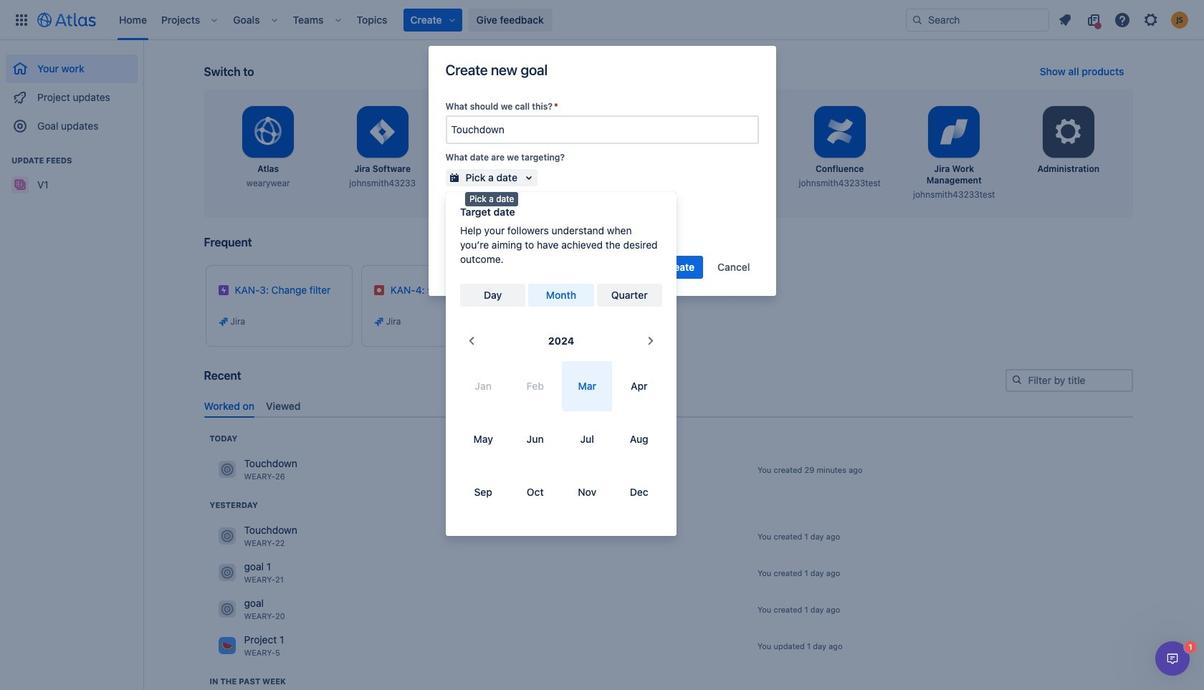 Task type: describe. For each thing, give the bounding box(es) containing it.
1 townsquare image from the top
[[218, 528, 236, 545]]

help image
[[1115, 11, 1132, 28]]

3 townsquare image from the top
[[218, 638, 236, 655]]

3 heading from the top
[[210, 676, 286, 688]]

2 townsquare image from the top
[[218, 601, 236, 618]]

1 group from the top
[[6, 40, 138, 145]]

see next year image
[[643, 333, 660, 350]]

1 heading from the top
[[210, 433, 238, 445]]

jira image
[[374, 316, 385, 328]]

1 townsquare image from the top
[[218, 461, 236, 479]]

2 heading from the top
[[210, 500, 258, 511]]



Task type: locate. For each thing, give the bounding box(es) containing it.
see previous year image
[[463, 333, 481, 350]]

None field
[[447, 117, 758, 143]]

2 vertical spatial townsquare image
[[218, 638, 236, 655]]

2 vertical spatial heading
[[210, 676, 286, 688]]

0 vertical spatial townsquare image
[[218, 461, 236, 479]]

townsquare image
[[218, 528, 236, 545], [218, 565, 236, 582]]

1 vertical spatial townsquare image
[[218, 601, 236, 618]]

1 vertical spatial townsquare image
[[218, 565, 236, 582]]

heading
[[210, 433, 238, 445], [210, 500, 258, 511], [210, 676, 286, 688]]

banner
[[0, 0, 1205, 40]]

search image
[[1012, 374, 1023, 386]]

0 vertical spatial heading
[[210, 433, 238, 445]]

jira image
[[218, 316, 229, 328], [218, 316, 229, 328], [374, 316, 385, 328]]

townsquare image
[[218, 461, 236, 479], [218, 601, 236, 618], [218, 638, 236, 655]]

tab list
[[198, 394, 1139, 418]]

Search field
[[907, 8, 1050, 31]]

None search field
[[907, 8, 1050, 31]]

1 vertical spatial heading
[[210, 500, 258, 511]]

2 townsquare image from the top
[[218, 565, 236, 582]]

search image
[[912, 14, 924, 25]]

settings image
[[1052, 115, 1086, 149]]

top element
[[9, 0, 907, 40]]

Filter by title field
[[1007, 371, 1132, 391]]

group
[[6, 40, 138, 145], [6, 141, 138, 204]]

2 group from the top
[[6, 141, 138, 204]]

tooltip
[[465, 192, 519, 206]]

dialog
[[1156, 642, 1191, 676]]

0 vertical spatial townsquare image
[[218, 528, 236, 545]]



Task type: vqa. For each thing, say whether or not it's contained in the screenshot.
Jira icon
yes



